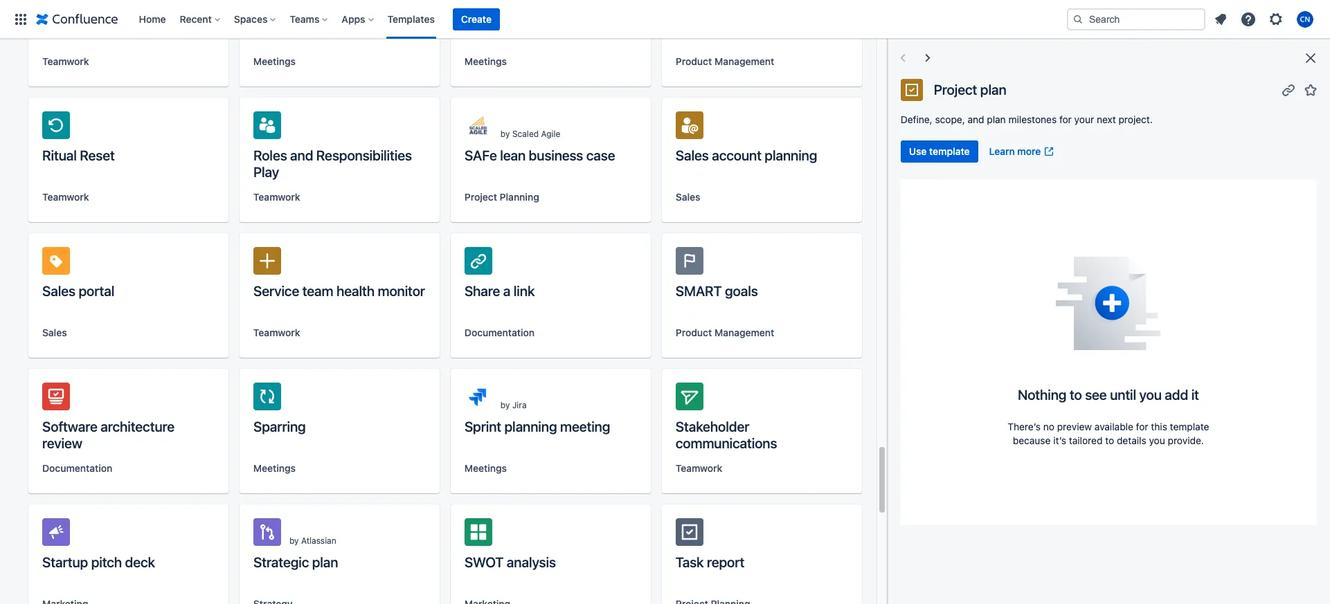 Task type: locate. For each thing, give the bounding box(es) containing it.
and right the roles
[[290, 147, 313, 163]]

teams button
[[286, 8, 333, 30]]

0 vertical spatial plan
[[980, 81, 1006, 97]]

by
[[501, 129, 510, 139], [501, 400, 510, 411], [289, 536, 299, 546]]

star project plan image
[[1302, 81, 1319, 98]]

startup pitch deck button
[[28, 505, 228, 604]]

stakeholder
[[676, 419, 749, 435]]

confluence image
[[36, 11, 118, 27], [36, 11, 118, 27]]

1 horizontal spatial documentation
[[465, 327, 535, 339]]

next template image
[[919, 50, 936, 66]]

banner
[[0, 0, 1330, 39]]

documentation down review
[[42, 463, 112, 474]]

to inside there's no preview available for this template because it's tailored to details you provide.
[[1105, 435, 1114, 447]]

1 vertical spatial sales button
[[42, 326, 67, 340]]

and
[[968, 114, 984, 125], [290, 147, 313, 163]]

team
[[302, 283, 333, 299]]

project planning button
[[465, 190, 539, 204]]

documentation for review
[[42, 463, 112, 474]]

learn more
[[989, 145, 1041, 157]]

help icon image
[[1240, 11, 1257, 27]]

1 vertical spatial project
[[465, 191, 497, 203]]

by for safe
[[501, 129, 510, 139]]

startup
[[42, 555, 88, 571]]

for
[[1059, 114, 1072, 125], [1136, 421, 1148, 433]]

template right use
[[929, 145, 970, 157]]

0 vertical spatial documentation button
[[465, 326, 535, 340]]

account
[[712, 147, 762, 163]]

0 horizontal spatial sales button
[[42, 326, 67, 340]]

Search field
[[1067, 8, 1205, 30]]

1 horizontal spatial project
[[934, 81, 977, 97]]

meetings down create link
[[465, 55, 507, 67]]

sales button for sales portal
[[42, 326, 67, 340]]

1 vertical spatial to
[[1105, 435, 1114, 447]]

deck
[[125, 555, 155, 571]]

plan down atlassian
[[312, 555, 338, 571]]

documentation button down review
[[42, 462, 112, 476]]

1 product from the top
[[676, 55, 712, 67]]

1 vertical spatial management
[[715, 327, 774, 339]]

plan up define, scope, and plan milestones for your next project.
[[980, 81, 1006, 97]]

software
[[42, 419, 97, 435]]

by left jira
[[501, 400, 510, 411]]

agile
[[541, 129, 560, 139]]

swot analysis button
[[451, 505, 651, 604]]

meetings button
[[240, 0, 440, 87], [451, 0, 651, 87], [253, 55, 296, 69], [465, 55, 507, 69], [253, 462, 296, 476], [465, 462, 507, 476]]

recent button
[[176, 8, 226, 30]]

2 product management from the top
[[676, 327, 774, 339]]

0 horizontal spatial project
[[465, 191, 497, 203]]

business
[[529, 147, 583, 163]]

2 management from the top
[[715, 327, 774, 339]]

recent
[[180, 13, 212, 25]]

you down this
[[1149, 435, 1165, 447]]

teamwork for service team health monitor
[[253, 327, 300, 339]]

1 vertical spatial planning
[[504, 419, 557, 435]]

and right scope, at right
[[968, 114, 984, 125]]

task report button
[[662, 505, 862, 604]]

share link image
[[1280, 81, 1297, 98]]

1 vertical spatial and
[[290, 147, 313, 163]]

1 vertical spatial product management
[[676, 327, 774, 339]]

meetings
[[253, 55, 296, 67], [465, 55, 507, 67], [253, 463, 296, 474], [465, 463, 507, 474]]

teamwork for roles and responsibilities play
[[253, 191, 300, 203]]

smart goals
[[676, 283, 758, 299]]

1 horizontal spatial template
[[1170, 421, 1209, 433]]

product management
[[676, 55, 774, 67], [676, 327, 774, 339]]

settings icon image
[[1268, 11, 1284, 27]]

0 vertical spatial product management
[[676, 55, 774, 67]]

you left the add
[[1139, 387, 1162, 403]]

sales account planning
[[676, 147, 817, 163]]

planning right account
[[765, 147, 817, 163]]

project plan
[[934, 81, 1006, 97]]

safe lean business case
[[465, 147, 615, 163]]

pitch
[[91, 555, 122, 571]]

1 horizontal spatial and
[[968, 114, 984, 125]]

sprint
[[465, 419, 501, 435]]

and inside the roles and responsibilities play
[[290, 147, 313, 163]]

atlassian
[[301, 536, 336, 546]]

analysis
[[507, 555, 556, 571]]

product management button
[[662, 0, 862, 87], [676, 55, 774, 69], [676, 326, 774, 340]]

1 vertical spatial you
[[1149, 435, 1165, 447]]

template up provide.
[[1170, 421, 1209, 433]]

portal
[[78, 283, 114, 299]]

by left "scaled"
[[501, 129, 510, 139]]

health
[[336, 283, 375, 299]]

1 horizontal spatial for
[[1136, 421, 1148, 433]]

1 horizontal spatial documentation button
[[465, 326, 535, 340]]

global element
[[8, 0, 1067, 38]]

task
[[676, 555, 704, 571]]

software architecture review
[[42, 419, 175, 451]]

management
[[715, 55, 774, 67], [715, 327, 774, 339]]

0 horizontal spatial documentation
[[42, 463, 112, 474]]

1 vertical spatial by
[[501, 400, 510, 411]]

case
[[586, 147, 615, 163]]

teamwork button for service team health monitor
[[253, 326, 300, 340]]

sales button
[[676, 190, 700, 204], [42, 326, 67, 340]]

meetings down the sparring
[[253, 463, 296, 474]]

swot
[[465, 555, 504, 571]]

for left your
[[1059, 114, 1072, 125]]

0 vertical spatial management
[[715, 55, 774, 67]]

add
[[1165, 387, 1188, 403]]

a
[[503, 283, 511, 299]]

0 vertical spatial to
[[1070, 387, 1082, 403]]

plan up learn
[[987, 114, 1006, 125]]

notification icon image
[[1212, 11, 1229, 27]]

to down available at the bottom of the page
[[1105, 435, 1114, 447]]

documentation button for review
[[42, 462, 112, 476]]

documentation button
[[465, 326, 535, 340], [42, 462, 112, 476]]

planning
[[500, 191, 539, 203]]

milestones
[[1008, 114, 1057, 125]]

ritual
[[42, 147, 77, 163]]

project up scope, at right
[[934, 81, 977, 97]]

1 vertical spatial product
[[676, 327, 712, 339]]

0 horizontal spatial to
[[1070, 387, 1082, 403]]

1 horizontal spatial sales button
[[676, 190, 700, 204]]

0 horizontal spatial documentation button
[[42, 462, 112, 476]]

startup pitch deck
[[42, 555, 155, 571]]

0 vertical spatial by
[[501, 129, 510, 139]]

report
[[707, 555, 745, 571]]

2 vertical spatial plan
[[312, 555, 338, 571]]

by scaled agile
[[501, 129, 560, 139]]

nothing
[[1018, 387, 1067, 403]]

template inside button
[[929, 145, 970, 157]]

0 vertical spatial project
[[934, 81, 977, 97]]

1 vertical spatial for
[[1136, 421, 1148, 433]]

0 vertical spatial documentation
[[465, 327, 535, 339]]

0 horizontal spatial template
[[929, 145, 970, 157]]

create link
[[453, 8, 500, 30]]

2 product from the top
[[676, 327, 712, 339]]

product
[[676, 55, 712, 67], [676, 327, 712, 339]]

close image
[[1302, 50, 1319, 66]]

1 vertical spatial template
[[1170, 421, 1209, 433]]

appswitcher icon image
[[12, 11, 29, 27]]

communications
[[676, 436, 777, 451]]

project for project planning
[[465, 191, 497, 203]]

1 horizontal spatial planning
[[765, 147, 817, 163]]

project left 'planning'
[[465, 191, 497, 203]]

2 vertical spatial by
[[289, 536, 299, 546]]

for left this
[[1136, 421, 1148, 433]]

you
[[1139, 387, 1162, 403], [1149, 435, 1165, 447]]

documentation button down share a link
[[465, 326, 535, 340]]

swot analysis
[[465, 555, 556, 571]]

learn more link
[[981, 141, 1063, 163]]

documentation
[[465, 327, 535, 339], [42, 463, 112, 474]]

documentation down share a link
[[465, 327, 535, 339]]

1 vertical spatial documentation button
[[42, 462, 112, 476]]

0 vertical spatial sales button
[[676, 190, 700, 204]]

0 vertical spatial for
[[1059, 114, 1072, 125]]

because
[[1013, 435, 1051, 447]]

sales portal
[[42, 283, 114, 299]]

spaces button
[[230, 8, 281, 30]]

template
[[929, 145, 970, 157], [1170, 421, 1209, 433]]

by for sprint
[[501, 400, 510, 411]]

by up strategic plan
[[289, 536, 299, 546]]

0 vertical spatial product
[[676, 55, 712, 67]]

teamwork
[[42, 55, 89, 67], [42, 191, 89, 203], [253, 191, 300, 203], [253, 327, 300, 339], [676, 463, 722, 474]]

0 vertical spatial template
[[929, 145, 970, 157]]

0 horizontal spatial and
[[290, 147, 313, 163]]

to left the see
[[1070, 387, 1082, 403]]

stakeholder communications
[[676, 419, 777, 451]]

1 vertical spatial documentation
[[42, 463, 112, 474]]

1 horizontal spatial to
[[1105, 435, 1114, 447]]

nothing to see until you add it
[[1018, 387, 1199, 403]]

teamwork button
[[28, 0, 228, 87], [42, 55, 89, 69], [42, 190, 89, 204], [253, 190, 300, 204], [253, 326, 300, 340], [676, 462, 722, 476]]

plan
[[980, 81, 1006, 97], [987, 114, 1006, 125], [312, 555, 338, 571]]

template inside there's no preview available for this template because it's tailored to details you provide.
[[1170, 421, 1209, 433]]

teamwork button for roles and responsibilities play
[[253, 190, 300, 204]]

to
[[1070, 387, 1082, 403], [1105, 435, 1114, 447]]

lean
[[500, 147, 526, 163]]

for inside there's no preview available for this template because it's tailored to details you provide.
[[1136, 421, 1148, 433]]

planning down jira
[[504, 419, 557, 435]]

sparring
[[253, 419, 306, 435]]

define,
[[901, 114, 932, 125]]

0 horizontal spatial planning
[[504, 419, 557, 435]]

project inside button
[[465, 191, 497, 203]]

search image
[[1073, 14, 1084, 25]]



Task type: describe. For each thing, give the bounding box(es) containing it.
your
[[1074, 114, 1094, 125]]

banner containing home
[[0, 0, 1330, 39]]

plan for project plan
[[980, 81, 1006, 97]]

spaces
[[234, 13, 268, 25]]

0 horizontal spatial for
[[1059, 114, 1072, 125]]

documentation for link
[[465, 327, 535, 339]]

apps
[[342, 13, 365, 25]]

teamwork button for stakeholder communications
[[676, 462, 722, 476]]

goals
[[725, 283, 758, 299]]

plan for strategic plan
[[312, 555, 338, 571]]

define, scope, and plan milestones for your next project.
[[901, 114, 1153, 125]]

it
[[1191, 387, 1199, 403]]

by atlassian
[[289, 536, 336, 546]]

teamwork for ritual reset
[[42, 191, 89, 203]]

more
[[1017, 145, 1041, 157]]

can't display the preview image
[[1056, 257, 1161, 350]]

project for project plan
[[934, 81, 977, 97]]

share a link
[[465, 283, 535, 299]]

roles and responsibilities play
[[253, 147, 412, 180]]

play
[[253, 164, 279, 180]]

review
[[42, 436, 82, 451]]

strategic
[[253, 555, 309, 571]]

home link
[[135, 8, 170, 30]]

your profile and preferences image
[[1297, 11, 1313, 27]]

it's
[[1053, 435, 1066, 447]]

by for strategic
[[289, 536, 299, 546]]

teamwork for stakeholder communications
[[676, 463, 722, 474]]

meetings down sprint
[[465, 463, 507, 474]]

ritual reset
[[42, 147, 115, 163]]

this
[[1151, 421, 1167, 433]]

by jira
[[501, 400, 527, 411]]

service
[[253, 283, 299, 299]]

project planning
[[465, 191, 539, 203]]

meetings down spaces popup button
[[253, 55, 296, 67]]

until
[[1110, 387, 1136, 403]]

reset
[[80, 147, 115, 163]]

service team health monitor
[[253, 283, 425, 299]]

meeting
[[560, 419, 610, 435]]

smart
[[676, 283, 722, 299]]

previous template image
[[894, 50, 911, 66]]

1 management from the top
[[715, 55, 774, 67]]

project.
[[1119, 114, 1153, 125]]

link
[[514, 283, 535, 299]]

sales button for sales account planning
[[676, 190, 700, 204]]

strategic plan
[[253, 555, 338, 571]]

scaled
[[512, 129, 539, 139]]

documentation button for link
[[465, 326, 535, 340]]

templates
[[387, 13, 435, 25]]

share
[[465, 283, 500, 299]]

task report
[[676, 555, 745, 571]]

0 vertical spatial and
[[968, 114, 984, 125]]

use template button
[[901, 141, 978, 163]]

details
[[1117, 435, 1146, 447]]

use template
[[909, 145, 970, 157]]

learn
[[989, 145, 1015, 157]]

there's
[[1008, 421, 1041, 433]]

templates link
[[383, 8, 439, 30]]

home
[[139, 13, 166, 25]]

0 vertical spatial planning
[[765, 147, 817, 163]]

roles
[[253, 147, 287, 163]]

1 product management from the top
[[676, 55, 774, 67]]

monitor
[[378, 283, 425, 299]]

0 vertical spatial you
[[1139, 387, 1162, 403]]

you inside there's no preview available for this template because it's tailored to details you provide.
[[1149, 435, 1165, 447]]

teams
[[290, 13, 319, 25]]

teamwork button for ritual reset
[[42, 190, 89, 204]]

responsibilities
[[316, 147, 412, 163]]

provide.
[[1168, 435, 1204, 447]]

1 vertical spatial plan
[[987, 114, 1006, 125]]

no
[[1043, 421, 1055, 433]]

there's no preview available for this template because it's tailored to details you provide.
[[1008, 421, 1209, 447]]

tailored
[[1069, 435, 1103, 447]]

safe
[[465, 147, 497, 163]]

create
[[461, 13, 492, 25]]

next
[[1097, 114, 1116, 125]]

available
[[1095, 421, 1133, 433]]

sprint planning meeting
[[465, 419, 610, 435]]

apps button
[[337, 8, 379, 30]]

preview
[[1057, 421, 1092, 433]]

see
[[1085, 387, 1107, 403]]

scope,
[[935, 114, 965, 125]]

jira
[[512, 400, 527, 411]]



Task type: vqa. For each thing, say whether or not it's contained in the screenshot.


